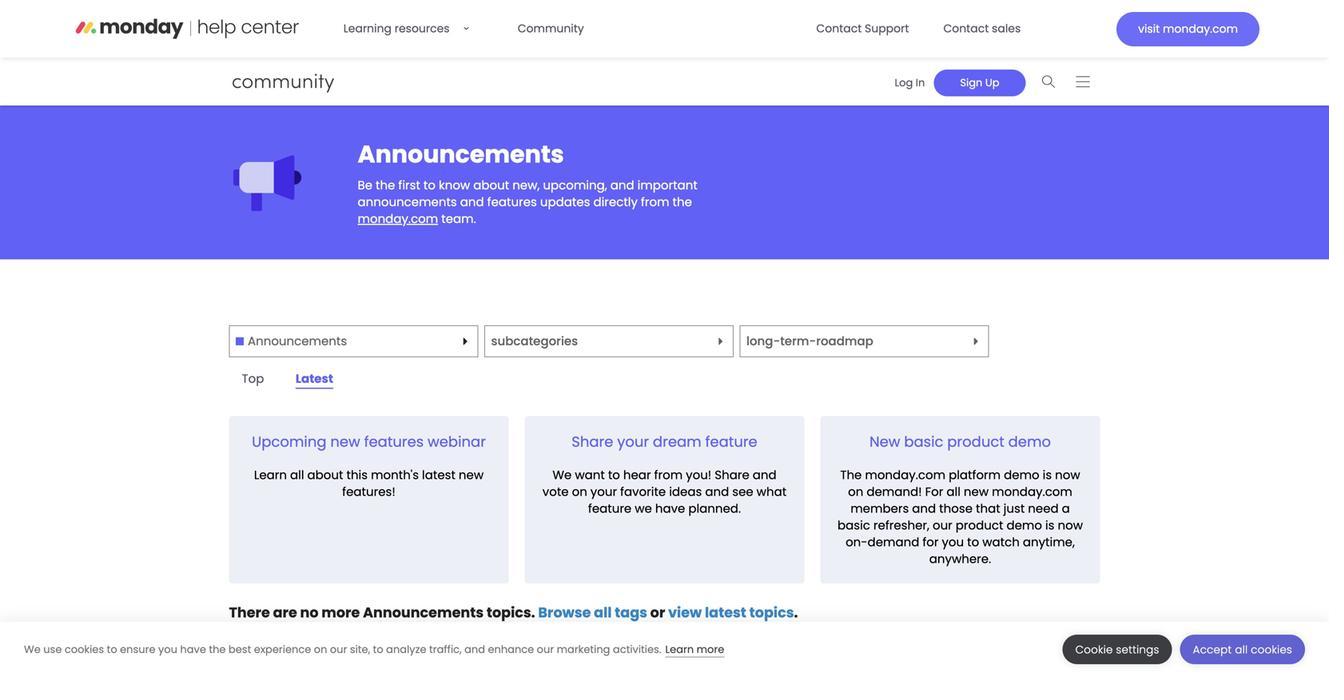Task type: vqa. For each thing, say whether or not it's contained in the screenshot.
that
yes



Task type: describe. For each thing, give the bounding box(es) containing it.
and left new,
[[460, 194, 484, 211]]

to inside "we want to hear from you! share and vote on your favorite ideas and see what feature we have planned."
[[608, 466, 620, 484]]

we for use
[[24, 643, 41, 657]]

we want to hear from you! share and vote on your favorite ideas and see what feature we have planned.
[[543, 466, 787, 517]]

experience
[[254, 643, 311, 657]]

all inside accept all cookies button
[[1236, 643, 1249, 657]]

upcoming,
[[543, 177, 608, 194]]

you inside the monday.com platform demo is now on demand!  for all new monday.com members and those that just need a basic refresher, our product demo is now on-demand for you to watch anytime, anywhere.
[[942, 534, 965, 551]]

want
[[575, 466, 605, 484]]

new inside the monday.com platform demo is now on demand!  for all new monday.com members and those that just need a basic refresher, our product demo is now on-demand for you to watch anytime, anywhere.
[[964, 483, 989, 500]]

dream
[[653, 432, 702, 452]]

vote
[[543, 483, 569, 500]]

view latest topics link
[[669, 603, 794, 622]]

anywhere.
[[930, 550, 992, 568]]

have inside dialog
[[180, 643, 206, 657]]

more inside dialog
[[697, 643, 725, 657]]

planned.
[[689, 500, 741, 517]]

and left important
[[611, 177, 635, 194]]

there
[[229, 603, 270, 622]]

new inside the learn all about this month's latest new features!
[[459, 466, 484, 484]]

ensure
[[120, 643, 156, 657]]

upcoming
[[252, 432, 327, 452]]

log
[[895, 75, 913, 90]]

0 vertical spatial your
[[618, 432, 649, 452]]

monday.com inside announcements be the first to know about new, upcoming, and important announcements and features updates directly from  the monday.com team.
[[358, 210, 438, 228]]

visit
[[1139, 21, 1161, 37]]

we use cookies to ensure you have the best experience on our site, to analyze traffic, and enhance our marketing activities. learn more
[[24, 643, 725, 657]]

webinar
[[428, 432, 486, 452]]

cookie settings
[[1076, 643, 1160, 657]]

contact support link
[[807, 13, 919, 45]]

the
[[841, 466, 862, 484]]

sign up button
[[934, 69, 1026, 96]]

on inside dialog
[[314, 643, 327, 657]]

up
[[986, 75, 1000, 90]]

to inside announcements be the first to know about new, upcoming, and important announcements and features updates directly from  the monday.com team.
[[424, 177, 436, 194]]

view
[[669, 603, 702, 622]]

that
[[976, 500, 1001, 517]]

have inside "we want to hear from you! share and vote on your favorite ideas and see what feature we have planned."
[[656, 500, 686, 517]]

for
[[926, 483, 944, 500]]

subcategories
[[491, 333, 578, 350]]

monday.com right visit
[[1164, 21, 1239, 37]]

know
[[439, 177, 470, 194]]

are
[[273, 603, 297, 622]]

monday.com link
[[358, 210, 438, 228]]

we
[[635, 500, 652, 517]]

cookies for all
[[1252, 643, 1293, 657]]

new
[[870, 432, 901, 452]]

to right site,
[[373, 643, 384, 657]]

all inside the monday.com platform demo is now on demand!  for all new monday.com members and those that just need a basic refresher, our product demo is now on-demand for you to watch anytime, anywhere.
[[947, 483, 961, 500]]

announcements for announcements
[[248, 333, 347, 350]]

learn more link
[[666, 643, 725, 658]]

contact for contact support
[[817, 21, 862, 36]]

learning resources
[[344, 21, 450, 36]]

basic inside the monday.com platform demo is now on demand!  for all new monday.com members and those that just need a basic refresher, our product demo is now on-demand for you to watch anytime, anywhere.
[[838, 517, 871, 534]]

product inside the monday.com platform demo is now on demand!  for all new monday.com members and those that just need a basic refresher, our product demo is now on-demand for you to watch anytime, anywhere.
[[956, 517, 1004, 534]]

site,
[[350, 643, 370, 657]]

1 vertical spatial now
[[1058, 517, 1084, 534]]

cookie
[[1076, 643, 1114, 657]]

settings
[[1117, 643, 1160, 657]]

to left ensure
[[107, 643, 117, 657]]

sign up
[[961, 75, 1000, 90]]

features inside announcements be the first to know about new, upcoming, and important announcements and features updates directly from  the monday.com team.
[[488, 194, 537, 211]]

term-
[[781, 333, 817, 350]]

monday.com up anytime,
[[993, 483, 1073, 500]]

be
[[358, 177, 373, 194]]

topics.
[[487, 603, 536, 622]]

enhance
[[488, 643, 534, 657]]

upcoming new features webinar
[[252, 432, 486, 452]]

a
[[1063, 500, 1071, 517]]

2 vertical spatial demo
[[1007, 517, 1043, 534]]

new basic product demo
[[870, 432, 1052, 452]]

just
[[1004, 500, 1025, 517]]

long-term-roadmap
[[747, 333, 874, 350]]

roadmap
[[817, 333, 874, 350]]

on inside "we want to hear from you! share and vote on your favorite ideas and see what feature we have planned."
[[572, 483, 588, 500]]

month's
[[371, 466, 419, 484]]

contact sales link
[[934, 13, 1031, 45]]

2 vertical spatial announcements
[[363, 603, 484, 622]]

best
[[229, 643, 251, 657]]

visit monday.com
[[1139, 21, 1239, 37]]

0 horizontal spatial new
[[331, 432, 360, 452]]

members
[[851, 500, 909, 517]]

0 horizontal spatial features
[[364, 432, 424, 452]]

share inside "we want to hear from you! share and vote on your favorite ideas and see what feature we have planned."
[[715, 466, 750, 484]]

0 horizontal spatial our
[[330, 643, 347, 657]]

we for want
[[553, 466, 572, 484]]

for
[[923, 534, 939, 551]]

0 vertical spatial now
[[1056, 466, 1081, 484]]

0 vertical spatial is
[[1043, 466, 1053, 484]]

on-
[[846, 534, 868, 551]]

use
[[43, 643, 62, 657]]

1 horizontal spatial the
[[376, 177, 395, 194]]

resources
[[395, 21, 450, 36]]

what
[[757, 483, 787, 500]]

browse
[[538, 603, 591, 622]]

1 vertical spatial is
[[1046, 517, 1055, 534]]

cookies for use
[[65, 643, 104, 657]]

0 vertical spatial basic
[[905, 432, 944, 452]]

latest
[[296, 370, 333, 387]]

latest inside the learn all about this month's latest new features!
[[422, 466, 456, 484]]

about inside the learn all about this month's latest new features!
[[307, 466, 343, 484]]

log in
[[895, 75, 926, 90]]

long-
[[747, 333, 781, 350]]

learn all about this month's latest new features!
[[254, 466, 484, 500]]

contact sales
[[944, 21, 1021, 36]]

hear
[[624, 466, 651, 484]]

top
[[242, 370, 264, 387]]

announcements be the first to know about new, upcoming, and important announcements and features updates directly from  the monday.com team.
[[358, 138, 698, 228]]

there are no more announcements topics. browse all tags or view latest topics .
[[229, 603, 798, 622]]



Task type: locate. For each thing, give the bounding box(es) containing it.
from inside "we want to hear from you! share and vote on your favorite ideas and see what feature we have planned."
[[655, 466, 683, 484]]

monday.com down new
[[866, 466, 946, 484]]

have
[[656, 500, 686, 517], [180, 643, 206, 657]]

our left site,
[[330, 643, 347, 657]]

0 horizontal spatial on
[[314, 643, 327, 657]]

0 horizontal spatial share
[[572, 432, 614, 452]]

is up need
[[1043, 466, 1053, 484]]

contact support
[[817, 21, 910, 36]]

no
[[300, 603, 319, 622]]

0 horizontal spatial latest
[[422, 466, 456, 484]]

anytime,
[[1023, 534, 1076, 551]]

from inside announcements be the first to know about new, upcoming, and important announcements and features updates directly from  the monday.com team.
[[641, 194, 670, 211]]

feature up you!
[[706, 432, 758, 452]]

features up month's
[[364, 432, 424, 452]]

new
[[331, 432, 360, 452], [459, 466, 484, 484], [964, 483, 989, 500]]

all inside the learn all about this month's latest new features!
[[290, 466, 304, 484]]

topics
[[750, 603, 794, 622]]

the right be
[[376, 177, 395, 194]]

search image
[[1043, 76, 1056, 88]]

from left you!
[[655, 466, 683, 484]]

latest right the view
[[705, 603, 747, 622]]

0 vertical spatial you
[[942, 534, 965, 551]]

monday.com logo image
[[76, 13, 299, 45]]

1 horizontal spatial learn
[[666, 643, 694, 657]]

you right ensure
[[158, 643, 177, 657]]

sales
[[992, 21, 1021, 36]]

0 vertical spatial have
[[656, 500, 686, 517]]

learning
[[344, 21, 392, 36]]

all
[[290, 466, 304, 484], [947, 483, 961, 500], [594, 603, 612, 622], [1236, 643, 1249, 657]]

cookies
[[65, 643, 104, 657], [1252, 643, 1293, 657]]

the inside dialog
[[209, 643, 226, 657]]

log in button
[[886, 69, 934, 96]]

monday community forum image
[[109, 70, 365, 93]]

dialog
[[0, 622, 1330, 677]]

1 vertical spatial features
[[364, 432, 424, 452]]

all down upcoming
[[290, 466, 304, 484]]

and right you!
[[753, 466, 777, 484]]

more
[[322, 603, 360, 622], [697, 643, 725, 657]]

visit monday.com link
[[1117, 12, 1260, 46]]

demo up need
[[1009, 432, 1052, 452]]

learning resources link
[[334, 13, 493, 45]]

share right you!
[[715, 466, 750, 484]]

0 vertical spatial latest
[[422, 466, 456, 484]]

announcements up the latest
[[248, 333, 347, 350]]

2 cookies from the left
[[1252, 643, 1293, 657]]

basic right new
[[905, 432, 944, 452]]

community link
[[508, 13, 594, 45]]

directly
[[594, 194, 638, 211]]

share your dream feature
[[572, 432, 758, 452]]

1 vertical spatial have
[[180, 643, 206, 657]]

favorite
[[621, 483, 666, 500]]

contact for contact sales
[[944, 21, 989, 36]]

and left those
[[913, 500, 937, 517]]

the monday.com platform demo is now on demand!  for all new monday.com members and those that just need a basic refresher, our product demo is now on-demand for you to watch anytime, anywhere.
[[838, 466, 1084, 568]]

latest down webinar on the bottom of the page
[[422, 466, 456, 484]]

2 contact from the left
[[944, 21, 989, 36]]

0 vertical spatial we
[[553, 466, 572, 484]]

1 vertical spatial more
[[697, 643, 725, 657]]

1 vertical spatial we
[[24, 643, 41, 657]]

demo right that
[[1007, 517, 1043, 534]]

we inside dialog
[[24, 643, 41, 657]]

0 vertical spatial learn
[[254, 466, 287, 484]]

contact
[[817, 21, 862, 36], [944, 21, 989, 36]]

announcements
[[358, 138, 564, 171], [248, 333, 347, 350], [363, 603, 484, 622]]

learn down the view
[[666, 643, 694, 657]]

1 vertical spatial you
[[158, 643, 177, 657]]

first
[[399, 177, 421, 194]]

ideas
[[670, 483, 702, 500]]

now up a at the bottom right of page
[[1056, 466, 1081, 484]]

2 horizontal spatial new
[[964, 483, 989, 500]]

0 horizontal spatial the
[[209, 643, 226, 657]]

on left demand!
[[849, 483, 864, 500]]

0 horizontal spatial learn
[[254, 466, 287, 484]]

on right the vote
[[572, 483, 588, 500]]

platform
[[949, 466, 1001, 484]]

0 horizontal spatial contact
[[817, 21, 862, 36]]

contact left sales
[[944, 21, 989, 36]]

those
[[940, 500, 973, 517]]

1 horizontal spatial about
[[474, 177, 510, 194]]

marketing
[[557, 643, 611, 657]]

new down webinar on the bottom of the page
[[459, 466, 484, 484]]

cookies right accept
[[1252, 643, 1293, 657]]

monday.com
[[1164, 21, 1239, 37], [358, 210, 438, 228], [866, 466, 946, 484], [993, 483, 1073, 500]]

need
[[1029, 500, 1059, 517]]

all right accept
[[1236, 643, 1249, 657]]

about left new,
[[474, 177, 510, 194]]

see
[[733, 483, 754, 500]]

announcements up know
[[358, 138, 564, 171]]

and right traffic,
[[465, 643, 485, 657]]

1 vertical spatial your
[[591, 483, 617, 500]]

new up this
[[331, 432, 360, 452]]

1 horizontal spatial more
[[697, 643, 725, 657]]

we
[[553, 466, 572, 484], [24, 643, 41, 657]]

you inside dialog
[[158, 643, 177, 657]]

watch
[[983, 534, 1020, 551]]

2 horizontal spatial on
[[849, 483, 864, 500]]

important
[[638, 177, 698, 194]]

our down for
[[933, 517, 953, 534]]

cookies inside accept all cookies button
[[1252, 643, 1293, 657]]

product left just
[[956, 517, 1004, 534]]

announcements
[[358, 194, 457, 211]]

our
[[933, 517, 953, 534], [330, 643, 347, 657], [537, 643, 554, 657]]

new left just
[[964, 483, 989, 500]]

more down view latest topics link
[[697, 643, 725, 657]]

you right the for
[[942, 534, 965, 551]]

features!
[[342, 483, 396, 500]]

your left the hear
[[591, 483, 617, 500]]

menu image
[[1077, 76, 1091, 88]]

1 horizontal spatial new
[[459, 466, 484, 484]]

0 horizontal spatial more
[[322, 603, 360, 622]]

0 horizontal spatial we
[[24, 643, 41, 657]]

1 vertical spatial announcements
[[248, 333, 347, 350]]

about inside announcements be the first to know about new, upcoming, and important announcements and features updates directly from  the monday.com team.
[[474, 177, 510, 194]]

team.
[[442, 210, 476, 228]]

1 horizontal spatial our
[[537, 643, 554, 657]]

monday.com down first
[[358, 210, 438, 228]]

0 vertical spatial feature
[[706, 432, 758, 452]]

sign
[[961, 75, 983, 90]]

1 horizontal spatial basic
[[905, 432, 944, 452]]

navigation
[[881, 65, 1101, 99]]

0 vertical spatial announcements
[[358, 138, 564, 171]]

2 horizontal spatial our
[[933, 517, 953, 534]]

this
[[347, 466, 368, 484]]

feature
[[706, 432, 758, 452], [588, 500, 632, 517]]

from right directly
[[641, 194, 670, 211]]

to left the hear
[[608, 466, 620, 484]]

1 horizontal spatial you
[[942, 534, 965, 551]]

1 vertical spatial demo
[[1005, 466, 1040, 484]]

our right "enhance"
[[537, 643, 554, 657]]

0 horizontal spatial have
[[180, 643, 206, 657]]

new,
[[513, 177, 540, 194]]

to left watch
[[968, 534, 980, 551]]

and inside the monday.com platform demo is now on demand!  for all new monday.com members and those that just need a basic refresher, our product demo is now on-demand for you to watch anytime, anywhere.
[[913, 500, 937, 517]]

and left see
[[706, 483, 730, 500]]

announcements for announcements be the first to know about new, upcoming, and important announcements and features updates directly from  the monday.com team.
[[358, 138, 564, 171]]

0 vertical spatial product
[[948, 432, 1005, 452]]

learn
[[254, 466, 287, 484], [666, 643, 694, 657]]

is left a at the bottom right of page
[[1046, 517, 1055, 534]]

about
[[474, 177, 510, 194], [307, 466, 343, 484]]

we left want
[[553, 466, 572, 484]]

1 vertical spatial basic
[[838, 517, 871, 534]]

0 vertical spatial demo
[[1009, 432, 1052, 452]]

0 vertical spatial features
[[488, 194, 537, 211]]

to right first
[[424, 177, 436, 194]]

traffic,
[[429, 643, 462, 657]]

on
[[572, 483, 588, 500], [849, 483, 864, 500], [314, 643, 327, 657]]

1 horizontal spatial cookies
[[1252, 643, 1293, 657]]

1 horizontal spatial latest
[[705, 603, 747, 622]]

demo up just
[[1005, 466, 1040, 484]]

browse all tags link
[[538, 603, 648, 622]]

0 vertical spatial about
[[474, 177, 510, 194]]

1 horizontal spatial contact
[[944, 21, 989, 36]]

to inside the monday.com platform demo is now on demand!  for all new monday.com members and those that just need a basic refresher, our product demo is now on-demand for you to watch anytime, anywhere.
[[968, 534, 980, 551]]

0 vertical spatial more
[[322, 603, 360, 622]]

0 horizontal spatial basic
[[838, 517, 871, 534]]

all right for
[[947, 483, 961, 500]]

on right experience at left bottom
[[314, 643, 327, 657]]

tags
[[615, 603, 648, 622]]

0 horizontal spatial cookies
[[65, 643, 104, 657]]

announcements up the analyze
[[363, 603, 484, 622]]

1 horizontal spatial features
[[488, 194, 537, 211]]

1 cookies from the left
[[65, 643, 104, 657]]

contact left support
[[817, 21, 862, 36]]

1 vertical spatial feature
[[588, 500, 632, 517]]

community
[[518, 21, 584, 36]]

1 horizontal spatial we
[[553, 466, 572, 484]]

0 vertical spatial share
[[572, 432, 614, 452]]

product up platform
[[948, 432, 1005, 452]]

your inside "we want to hear from you! share and vote on your favorite ideas and see what feature we have planned."
[[591, 483, 617, 500]]

1 horizontal spatial on
[[572, 483, 588, 500]]

activities.
[[613, 643, 662, 657]]

the right directly
[[673, 194, 692, 211]]

1 vertical spatial about
[[307, 466, 343, 484]]

navigation containing log in
[[881, 65, 1101, 99]]

features
[[488, 194, 537, 211], [364, 432, 424, 452]]

share up want
[[572, 432, 614, 452]]

1 horizontal spatial share
[[715, 466, 750, 484]]

0 horizontal spatial about
[[307, 466, 343, 484]]

the left best in the bottom of the page
[[209, 643, 226, 657]]

1 horizontal spatial have
[[656, 500, 686, 517]]

demo for product
[[1009, 432, 1052, 452]]

demand!
[[867, 483, 923, 500]]

support
[[865, 21, 910, 36]]

all left tags
[[594, 603, 612, 622]]

.
[[794, 603, 798, 622]]

learn inside the learn all about this month's latest new features!
[[254, 466, 287, 484]]

or
[[651, 603, 666, 622]]

demo
[[1009, 432, 1052, 452], [1005, 466, 1040, 484], [1007, 517, 1043, 534]]

top link
[[229, 367, 277, 391]]

have right we
[[656, 500, 686, 517]]

1 horizontal spatial feature
[[706, 432, 758, 452]]

1 vertical spatial product
[[956, 517, 1004, 534]]

1 contact from the left
[[817, 21, 862, 36]]

learn inside dialog
[[666, 643, 694, 657]]

learn down upcoming
[[254, 466, 287, 484]]

we inside "we want to hear from you! share and vote on your favorite ideas and see what feature we have planned."
[[553, 466, 572, 484]]

now
[[1056, 466, 1081, 484], [1058, 517, 1084, 534]]

cookies right use
[[65, 643, 104, 657]]

updates
[[540, 194, 591, 211]]

feature left we
[[588, 500, 632, 517]]

refresher,
[[874, 517, 930, 534]]

features left updates
[[488, 194, 537, 211]]

basic left refresher,
[[838, 517, 871, 534]]

our inside the monday.com platform demo is now on demand!  for all new monday.com members and those that just need a basic refresher, our product demo is now on-demand for you to watch anytime, anywhere.
[[933, 517, 953, 534]]

1 vertical spatial from
[[655, 466, 683, 484]]

dialog containing cookie settings
[[0, 622, 1330, 677]]

more right no
[[322, 603, 360, 622]]

and
[[611, 177, 635, 194], [460, 194, 484, 211], [753, 466, 777, 484], [706, 483, 730, 500], [913, 500, 937, 517], [465, 643, 485, 657]]

2 horizontal spatial the
[[673, 194, 692, 211]]

we left use
[[24, 643, 41, 657]]

analyze
[[386, 643, 427, 657]]

0 horizontal spatial you
[[158, 643, 177, 657]]

have left best in the bottom of the page
[[180, 643, 206, 657]]

demo for platform
[[1005, 466, 1040, 484]]

accept
[[1194, 643, 1233, 657]]

now right just
[[1058, 517, 1084, 534]]

0 horizontal spatial feature
[[588, 500, 632, 517]]

you!
[[686, 466, 712, 484]]

0 vertical spatial from
[[641, 194, 670, 211]]

on inside the monday.com platform demo is now on demand!  for all new monday.com members and those that just need a basic refresher, our product demo is now on-demand for you to watch anytime, anywhere.
[[849, 483, 864, 500]]

and inside dialog
[[465, 643, 485, 657]]

announcements inside announcements be the first to know about new, upcoming, and important announcements and features updates directly from  the monday.com team.
[[358, 138, 564, 171]]

about left this
[[307, 466, 343, 484]]

in
[[916, 75, 926, 90]]

feature inside "we want to hear from you! share and vote on your favorite ideas and see what feature we have planned."
[[588, 500, 632, 517]]

your up the hear
[[618, 432, 649, 452]]

1 vertical spatial latest
[[705, 603, 747, 622]]

cookie settings button
[[1063, 635, 1173, 665]]

1 vertical spatial learn
[[666, 643, 694, 657]]

1 vertical spatial share
[[715, 466, 750, 484]]



